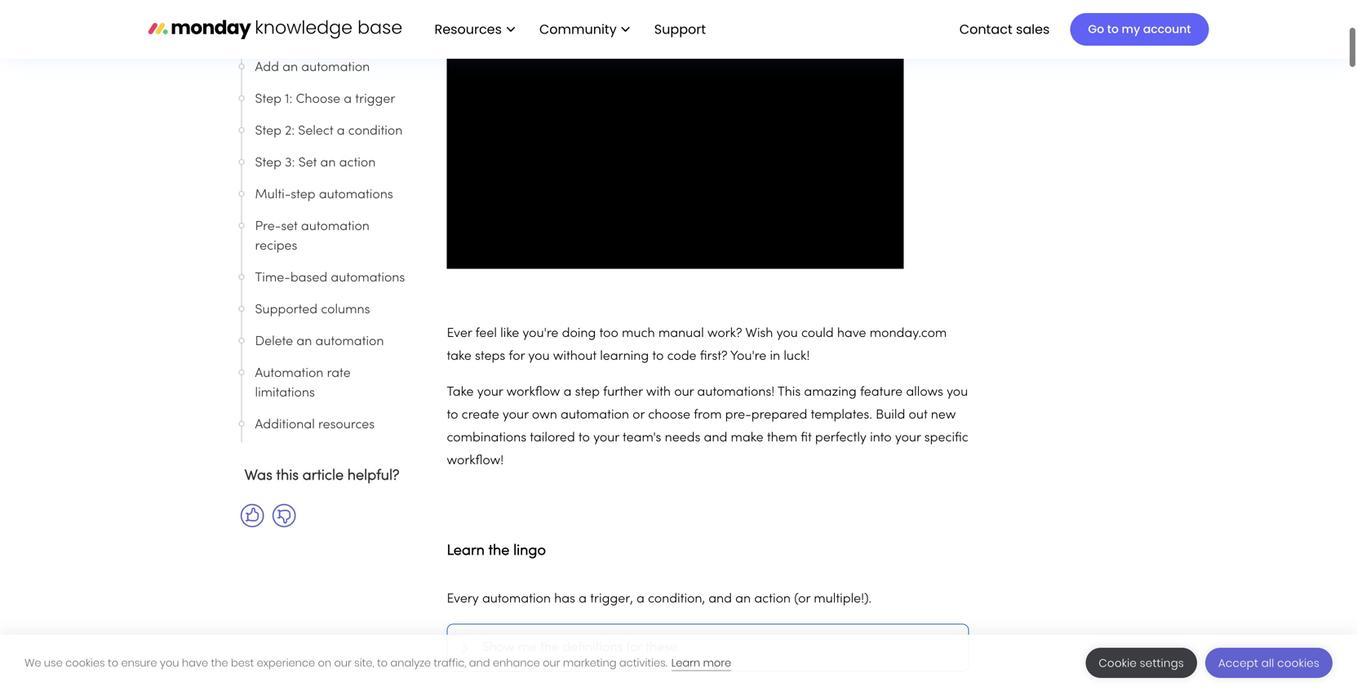 Task type: describe. For each thing, give the bounding box(es) containing it.
2:
[[285, 125, 295, 138]]

1 vertical spatial lingo
[[514, 545, 546, 559]]

doing
[[562, 328, 596, 340]]

me
[[518, 642, 537, 654]]

0 horizontal spatial lingo
[[314, 30, 343, 42]]

main element
[[418, 0, 1210, 59]]

1 vertical spatial step
[[575, 387, 600, 399]]

automation
[[255, 368, 324, 380]]

automation rate limitations
[[255, 368, 351, 400]]

an right delete
[[297, 336, 312, 348]]

templates.
[[811, 410, 873, 422]]

own
[[532, 410, 558, 422]]

definitions
[[563, 642, 623, 654]]

resources link
[[427, 15, 523, 43]]

a for choose
[[344, 93, 352, 106]]

learning
[[600, 351, 649, 363]]

manual
[[659, 328, 704, 340]]

make
[[731, 432, 764, 445]]

feel
[[476, 328, 497, 340]]

these
[[646, 642, 678, 654]]

prepared
[[752, 410, 808, 422]]

step 1: choose a trigger
[[255, 93, 395, 106]]

trigger for choose
[[355, 93, 395, 106]]

supported
[[255, 304, 318, 316]]

account
[[1144, 21, 1192, 37]]

with
[[647, 387, 671, 399]]

an right add
[[283, 62, 298, 74]]

learn the lingo link
[[255, 26, 407, 46]]

your up "create"
[[477, 387, 503, 399]]

pre-set automation recipes
[[255, 221, 370, 253]]

or
[[633, 410, 645, 422]]

support
[[655, 20, 706, 38]]

needs
[[665, 432, 701, 445]]

first?
[[700, 351, 728, 363]]

we use cookies to ensure you have the best experience on our site, to analyze traffic, and enhance our marketing activities. learn more
[[24, 656, 732, 671]]

fit
[[801, 432, 812, 445]]

into
[[871, 432, 892, 445]]

columns
[[321, 304, 370, 316]]

and inside ! this amazing feature allows you to create your own automation or choose from pre-prepared templates. build out new combinations tailored to your team's needs and make them fit perfectly into your specific workflow!
[[704, 432, 728, 445]]

an left (or
[[736, 594, 751, 606]]

allows
[[907, 387, 944, 399]]

1:
[[285, 93, 293, 106]]

step for step 1: choose a trigger
[[255, 93, 282, 106]]

multiple!).
[[814, 594, 872, 606]]

automation for delete an automation
[[316, 336, 384, 348]]

step for step 2: select a condition
[[255, 125, 282, 138]]

pre-set automation recipes link
[[255, 217, 407, 256]]

1 , from the left
[[631, 594, 633, 606]]

to left ensure
[[108, 656, 118, 671]]

1 horizontal spatial for
[[627, 642, 643, 654]]

(or
[[795, 594, 811, 606]]

2 vertical spatial and
[[469, 656, 490, 671]]

delete an automation link
[[255, 332, 407, 352]]

additional resources
[[255, 419, 375, 432]]

ever
[[447, 328, 472, 340]]

enhance
[[493, 656, 540, 671]]

select
[[298, 125, 334, 138]]

!
[[772, 387, 775, 399]]

additional
[[255, 419, 315, 432]]

an right set
[[320, 157, 336, 169]]

cookie settings button
[[1086, 648, 1198, 679]]

pre-
[[255, 221, 281, 233]]

1 vertical spatial and
[[709, 594, 732, 606]]

the inside dialog
[[211, 656, 228, 671]]

automation rate limitations link
[[255, 364, 407, 403]]

community link
[[532, 15, 638, 43]]

you inside dialog
[[160, 656, 179, 671]]

! this amazing feature allows you to create your own automation or choose from pre-prepared templates. build out new combinations tailored to your team's needs and make them fit perfectly into your specific workflow!
[[447, 387, 969, 467]]

add an automation link
[[255, 58, 407, 78]]

dialog containing cookie settings
[[0, 635, 1358, 692]]

1 vertical spatial action
[[755, 594, 791, 606]]

time-based automations
[[255, 272, 405, 285]]

analyze
[[391, 656, 431, 671]]

we
[[24, 656, 41, 671]]

step for step 3: set an action
[[255, 157, 282, 169]]

0 vertical spatial learn the lingo
[[255, 30, 343, 42]]

supported columns link
[[255, 300, 407, 320]]

contact sales
[[960, 20, 1050, 38]]

set
[[299, 157, 317, 169]]

you're
[[523, 328, 559, 340]]

this
[[778, 387, 801, 399]]

have inside dialog
[[182, 656, 208, 671]]

delete an automation
[[255, 336, 384, 348]]

multi-step automations link
[[255, 185, 407, 205]]

like
[[501, 328, 519, 340]]

automations for time-based automations
[[331, 272, 405, 285]]

go
[[1089, 21, 1105, 37]]

sales
[[1017, 20, 1050, 38]]

condition inside "link"
[[349, 125, 403, 138]]

on
[[318, 656, 332, 671]]

list containing resources
[[418, 0, 719, 59]]

site,
[[355, 656, 374, 671]]

2 horizontal spatial our
[[675, 387, 694, 399]]

new
[[932, 410, 956, 422]]

your down "out"
[[896, 432, 922, 445]]

cookie settings
[[1099, 656, 1185, 671]]

to right site,
[[377, 656, 388, 671]]

accept all cookies
[[1219, 656, 1320, 671]]

a for select
[[337, 125, 345, 138]]

choose
[[296, 93, 341, 106]]

step 3: set an action
[[255, 157, 376, 169]]



Task type: vqa. For each thing, say whether or not it's contained in the screenshot.
ask us anything! LINK
no



Task type: locate. For each thing, give the bounding box(es) containing it.
cookies inside button
[[1278, 656, 1320, 671]]

code
[[668, 351, 697, 363]]

your left team's
[[594, 432, 620, 445]]

1 vertical spatial step
[[255, 125, 282, 138]]

0 horizontal spatial ,
[[631, 594, 633, 606]]

step left 3:
[[255, 157, 282, 169]]

learn the lingo up every
[[447, 545, 546, 559]]

condition up these
[[648, 594, 703, 606]]

list
[[418, 0, 719, 59]]

delete
[[255, 336, 293, 348]]

1 horizontal spatial learn the lingo
[[447, 545, 546, 559]]

workflow
[[507, 387, 560, 399]]

was
[[245, 470, 273, 483]]

learn the lingo
[[255, 30, 343, 42], [447, 545, 546, 559]]

2 vertical spatial learn
[[672, 656, 701, 671]]

have right could
[[838, 328, 867, 340]]

0 vertical spatial step
[[291, 189, 316, 201]]

our down show me the definitions for these
[[543, 656, 561, 671]]

and down from
[[704, 432, 728, 445]]

0 vertical spatial action
[[339, 157, 376, 169]]

1 cookies from the left
[[65, 656, 105, 671]]

steps
[[475, 351, 506, 363]]

and up more on the bottom of the page
[[709, 594, 732, 606]]

automations down step 3: set an action link
[[319, 189, 393, 201]]

cookies right "use"
[[65, 656, 105, 671]]

1 vertical spatial have
[[182, 656, 208, 671]]

to down take
[[447, 410, 458, 422]]

marketing
[[563, 656, 617, 671]]

0 horizontal spatial trigger
[[355, 93, 395, 106]]

0 horizontal spatial condition
[[349, 125, 403, 138]]

2 , from the left
[[703, 594, 706, 606]]

a for workflow
[[564, 387, 572, 399]]

0 horizontal spatial cookies
[[65, 656, 105, 671]]

feature
[[861, 387, 903, 399]]

learn more link
[[672, 656, 732, 672]]

a
[[344, 93, 352, 106], [337, 125, 345, 138], [564, 387, 572, 399], [579, 594, 587, 606], [637, 594, 645, 606]]

and
[[704, 432, 728, 445], [709, 594, 732, 606], [469, 656, 490, 671]]

learn down these
[[672, 656, 701, 671]]

out
[[909, 410, 928, 422]]

, up learn more link
[[703, 594, 706, 606]]

you're
[[731, 351, 767, 363]]

tailored
[[530, 432, 575, 445]]

1 vertical spatial automations
[[331, 272, 405, 285]]

step 1: choose a trigger link
[[255, 90, 407, 109]]

0 vertical spatial lingo
[[314, 30, 343, 42]]

add
[[255, 62, 279, 74]]

limitations
[[255, 387, 315, 400]]

a right select
[[337, 125, 345, 138]]

our right 'with'
[[675, 387, 694, 399]]

step inside "link"
[[255, 125, 282, 138]]

automation left has
[[483, 594, 551, 606]]

from
[[694, 410, 722, 422]]

dialog
[[0, 635, 1358, 692]]

step left 2:
[[255, 125, 282, 138]]

1 horizontal spatial trigger
[[591, 594, 631, 606]]

community
[[540, 20, 617, 38]]

a right choose
[[344, 93, 352, 106]]

1 horizontal spatial action
[[755, 594, 791, 606]]

automation for pre-set automation recipes
[[301, 221, 370, 233]]

contact sales link
[[952, 15, 1059, 43]]

take your workflow a step further with our automations
[[447, 387, 772, 399]]

use
[[44, 656, 63, 671]]

multi-
[[255, 189, 291, 201]]

ever feel like you're doing too much manual work? wish you could have monday.com take steps for you without learning to code first? you're in luck!
[[447, 328, 947, 363]]

to right go
[[1108, 21, 1119, 37]]

and down show
[[469, 656, 490, 671]]

1 vertical spatial learn the lingo
[[447, 545, 546, 559]]

1 horizontal spatial our
[[543, 656, 561, 671]]

trigger up 'step 2: select a condition' "link"
[[355, 93, 395, 106]]

0 vertical spatial step
[[255, 93, 282, 106]]

contact
[[960, 20, 1013, 38]]

you right ensure
[[160, 656, 179, 671]]

2 step from the top
[[255, 125, 282, 138]]

3:
[[285, 157, 295, 169]]

wish
[[746, 328, 774, 340]]

for down like
[[509, 351, 525, 363]]

2 vertical spatial step
[[255, 157, 282, 169]]

0 horizontal spatial learn the lingo
[[255, 30, 343, 42]]

automations up pre-
[[698, 387, 772, 399]]

action left (or
[[755, 594, 791, 606]]

take
[[447, 387, 474, 399]]

automation down multi-step automations link
[[301, 221, 370, 233]]

learn inside dialog
[[672, 656, 701, 671]]

combinations
[[447, 432, 527, 445]]

based
[[291, 272, 328, 285]]

2 cookies from the left
[[1278, 656, 1320, 671]]

action up multi-step automations link
[[339, 157, 376, 169]]

without
[[553, 351, 597, 363]]

could
[[802, 328, 834, 340]]

to inside main element
[[1108, 21, 1119, 37]]

cookies for all
[[1278, 656, 1320, 671]]

step
[[255, 93, 282, 106], [255, 125, 282, 138], [255, 157, 282, 169]]

time-
[[255, 272, 291, 285]]

0 horizontal spatial have
[[182, 656, 208, 671]]

trigger right has
[[591, 594, 631, 606]]

has
[[555, 594, 576, 606]]

a up activities.
[[637, 594, 645, 606]]

settings
[[1141, 656, 1185, 671]]

you
[[777, 328, 798, 340], [529, 351, 550, 363], [947, 387, 969, 399], [160, 656, 179, 671]]

1 vertical spatial condition
[[648, 594, 703, 606]]

much
[[622, 328, 655, 340]]

cookies for use
[[65, 656, 105, 671]]

step down set
[[291, 189, 316, 201]]

monday.com logo image
[[148, 12, 402, 46]]

automation inside ! this amazing feature allows you to create your own automation or choose from pre-prepared templates. build out new combinations tailored to your team's needs and make them fit perfectly into your specific workflow!
[[561, 410, 630, 422]]

a right workflow at left bottom
[[564, 387, 572, 399]]

this
[[276, 470, 299, 483]]

article
[[303, 470, 344, 483]]

learn the lingo up the add an automation
[[255, 30, 343, 42]]

3 step from the top
[[255, 157, 282, 169]]

automations up columns
[[331, 272, 405, 285]]

an
[[283, 62, 298, 74], [320, 157, 336, 169], [297, 336, 312, 348], [736, 594, 751, 606]]

accept all cookies button
[[1206, 648, 1333, 679]]

helpful?
[[348, 470, 400, 483]]

condition
[[349, 125, 403, 138], [648, 594, 703, 606]]

automation for add an automation
[[302, 62, 370, 74]]

step left further
[[575, 387, 600, 399]]

automation down learn the lingo link
[[302, 62, 370, 74]]

a for has
[[579, 594, 587, 606]]

2 horizontal spatial learn
[[672, 656, 701, 671]]

to right "tailored"
[[579, 432, 590, 445]]

action
[[339, 157, 376, 169], [755, 594, 791, 606]]

time-based automations link
[[255, 269, 407, 288]]

learn up every
[[447, 545, 485, 559]]

specific
[[925, 432, 969, 445]]

1 horizontal spatial have
[[838, 328, 867, 340]]

to left code at the bottom of page
[[653, 351, 664, 363]]

0 vertical spatial automations
[[319, 189, 393, 201]]

1 vertical spatial for
[[627, 642, 643, 654]]

you inside ! this amazing feature allows you to create your own automation or choose from pre-prepared templates. build out new combinations tailored to your team's needs and make them fit perfectly into your specific workflow!
[[947, 387, 969, 399]]

have
[[838, 328, 867, 340], [182, 656, 208, 671]]

0 horizontal spatial action
[[339, 157, 376, 169]]

a inside "link"
[[337, 125, 345, 138]]

1 horizontal spatial cookies
[[1278, 656, 1320, 671]]

have left best
[[182, 656, 208, 671]]

additional resources link
[[255, 416, 407, 435]]

step left 1:
[[255, 93, 282, 106]]

action inside step 3: set an action link
[[339, 157, 376, 169]]

lingo
[[314, 30, 343, 42], [514, 545, 546, 559]]

automation inside the 'pre-set automation recipes'
[[301, 221, 370, 233]]

1 vertical spatial learn
[[447, 545, 485, 559]]

cookie
[[1099, 656, 1138, 671]]

a right has
[[579, 594, 587, 606]]

you down you're
[[529, 351, 550, 363]]

traffic,
[[434, 656, 467, 671]]

learn
[[255, 30, 289, 42], [447, 545, 485, 559], [672, 656, 701, 671]]

you up "new"
[[947, 387, 969, 399]]

go to my account
[[1089, 21, 1192, 37]]

, up activities.
[[631, 594, 633, 606]]

0 horizontal spatial step
[[291, 189, 316, 201]]

resources
[[435, 20, 502, 38]]

1 horizontal spatial learn
[[447, 545, 485, 559]]

automations for multi-step automations
[[319, 189, 393, 201]]

2 vertical spatial automations
[[698, 387, 772, 399]]

ensure
[[121, 656, 157, 671]]

every
[[447, 594, 479, 606]]

supported columns
[[255, 304, 374, 316]]

0 horizontal spatial learn
[[255, 30, 289, 42]]

0 horizontal spatial for
[[509, 351, 525, 363]]

perfectly
[[816, 432, 867, 445]]

cookies right all
[[1278, 656, 1320, 671]]

automations
[[319, 189, 393, 201], [331, 272, 405, 285], [698, 387, 772, 399]]

0 vertical spatial for
[[509, 351, 525, 363]]

0 horizontal spatial our
[[334, 656, 352, 671]]

pre-
[[726, 410, 752, 422]]

choose
[[649, 410, 691, 422]]

set
[[281, 221, 298, 233]]

go to my account link
[[1071, 13, 1210, 46]]

1 horizontal spatial step
[[575, 387, 600, 399]]

1 horizontal spatial ,
[[703, 594, 706, 606]]

have inside ever feel like you're doing too much manual work? wish you could have monday.com take steps for you without learning to code first? you're in luck!
[[838, 328, 867, 340]]

to inside ever feel like you're doing too much manual work? wish you could have monday.com take steps for you without learning to code first? you're in luck!
[[653, 351, 664, 363]]

my
[[1122, 21, 1141, 37]]

the
[[292, 30, 311, 42], [489, 545, 510, 559], [541, 642, 559, 654], [211, 656, 228, 671]]

0 vertical spatial trigger
[[355, 93, 395, 106]]

further
[[604, 387, 643, 399]]

step 2: select a condition link
[[255, 122, 407, 141]]

1 horizontal spatial lingo
[[514, 545, 546, 559]]

0 vertical spatial learn
[[255, 30, 289, 42]]

recipes
[[255, 240, 298, 253]]

automation down take your workflow a step further with our automations
[[561, 410, 630, 422]]

trigger
[[355, 93, 395, 106], [591, 594, 631, 606]]

condition down the step 1: choose a trigger link
[[349, 125, 403, 138]]

automation down columns
[[316, 336, 384, 348]]

1 horizontal spatial condition
[[648, 594, 703, 606]]

for up activities.
[[627, 642, 643, 654]]

1 step from the top
[[255, 93, 282, 106]]

you up luck!
[[777, 328, 798, 340]]

all
[[1262, 656, 1275, 671]]

your down workflow at left bottom
[[503, 410, 529, 422]]

1 vertical spatial trigger
[[591, 594, 631, 606]]

learn up add
[[255, 30, 289, 42]]

workflow!
[[447, 455, 504, 467]]

0 vertical spatial condition
[[349, 125, 403, 138]]

for inside ever feel like you're doing too much manual work? wish you could have monday.com take steps for you without learning to code first? you're in luck!
[[509, 351, 525, 363]]

every automation has a trigger , a condition , and an action (or multiple!).
[[447, 594, 872, 606]]

0 vertical spatial and
[[704, 432, 728, 445]]

trigger for has
[[591, 594, 631, 606]]

our right on
[[334, 656, 352, 671]]

0 vertical spatial have
[[838, 328, 867, 340]]



